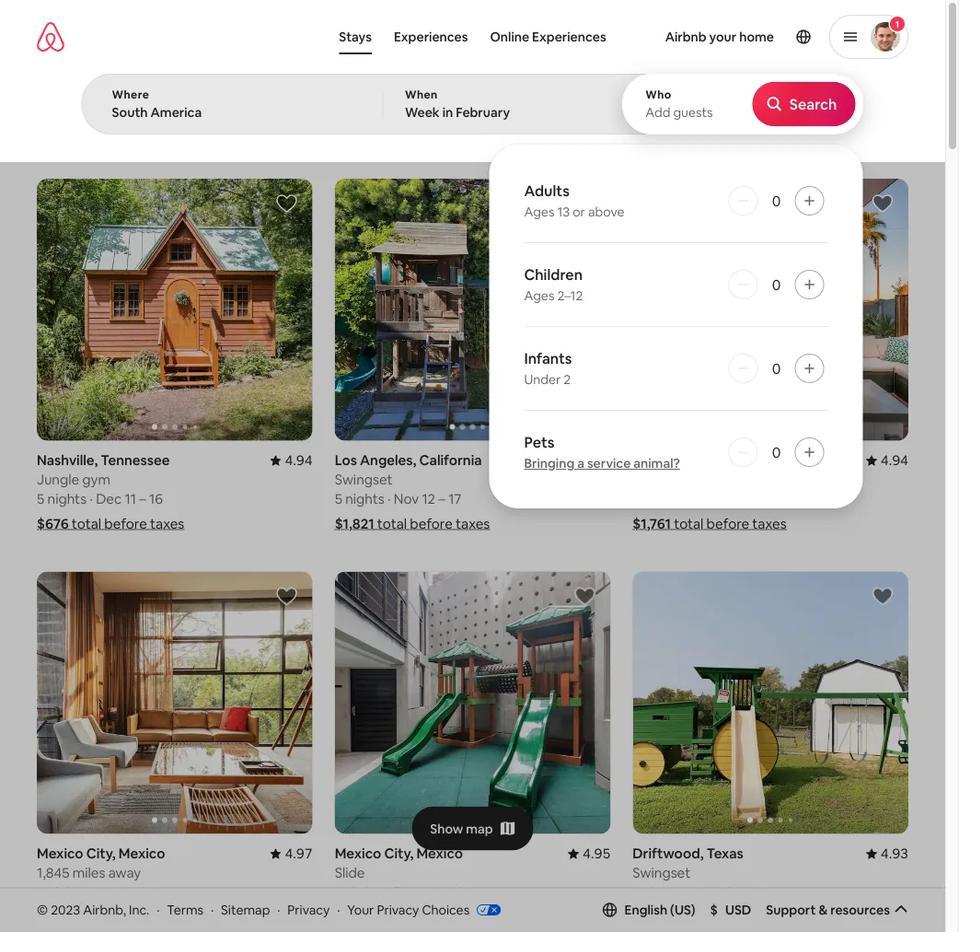 Task type: vqa. For each thing, say whether or not it's contained in the screenshot.


Task type: locate. For each thing, give the bounding box(es) containing it.
– right 11
[[139, 490, 146, 508]]

1 horizontal spatial swingset
[[633, 864, 691, 882]]

1 vertical spatial 12
[[720, 883, 734, 901]]

experiences up when
[[394, 29, 468, 45]]

mexico up slide
[[335, 844, 382, 862]]

adults
[[525, 181, 570, 200]]

before down california
[[410, 515, 453, 533]]

1 city, from the left
[[86, 844, 116, 862]]

1 horizontal spatial 12
[[720, 883, 734, 901]]

pets bringing a service animal?
[[525, 432, 680, 472]]

· down angeles,
[[388, 490, 391, 508]]

4.95 out of 5 average rating image
[[568, 844, 611, 862]]

1 horizontal spatial 4.94
[[881, 451, 909, 469]]

nights up english (us)
[[644, 883, 683, 901]]

2 horizontal spatial nov
[[692, 883, 717, 901]]

$1,761 total before taxes
[[633, 515, 787, 533]]

add to wishlist: scottsdale, arizona image
[[872, 192, 894, 215]]

0 horizontal spatial privacy
[[288, 901, 330, 918]]

1 horizontal spatial nov
[[394, 490, 419, 508]]

total inside los angeles, california swingset 5 nights · nov 12 – 17 $1,821 total before taxes
[[377, 515, 407, 533]]

city, inside mexico city, mexico slide 5 nights · dec 18 – 23 $317 total before taxes
[[384, 844, 414, 862]]

0 horizontal spatial 4.94
[[285, 451, 313, 469]]

airbnb your home
[[666, 29, 775, 45]]

dec up your privacy choices at the left of page
[[394, 883, 420, 901]]

experiences inside 'link'
[[532, 29, 607, 45]]

0 vertical spatial dec
[[96, 490, 122, 508]]

dec
[[96, 490, 122, 508], [394, 883, 420, 901]]

your
[[710, 29, 737, 45]]

– inside los angeles, california swingset 5 nights · nov 12 – 17 $1,821 total before taxes
[[439, 490, 446, 508]]

$676
[[37, 515, 69, 533]]

group for driftwood, texas swingset 5 nights · nov 12 – 17 $2,224 total before taxes
[[633, 572, 909, 834]]

1 horizontal spatial privacy
[[377, 901, 419, 918]]

1 privacy from the left
[[288, 901, 330, 918]]

5 inside the driftwood, texas swingset 5 nights · nov 12 – 17 $2,224 total before taxes
[[633, 883, 641, 901]]

$
[[711, 901, 718, 918]]

0 horizontal spatial nov
[[96, 883, 121, 901]]

show map button
[[412, 806, 534, 851]]

4.94 out of 5 average rating image
[[270, 451, 313, 469]]

city, up miles
[[86, 844, 116, 862]]

3 0 from the top
[[772, 359, 781, 378]]

nov up airbnb,
[[96, 883, 121, 901]]

– inside the driftwood, texas swingset 5 nights · nov 12 – 17 $2,224 total before taxes
[[737, 883, 744, 901]]

– up usd
[[737, 883, 744, 901]]

ages inside "adults ages 13 or above"
[[525, 204, 555, 220]]

0 vertical spatial 17
[[449, 490, 462, 508]]

4.93
[[881, 844, 909, 862]]

None search field
[[82, 0, 937, 508]]

3 mexico from the left
[[335, 844, 382, 862]]

privacy right "your"
[[377, 901, 419, 918]]

taxes inside mexico city, mexico 1,845 miles away 5 nights · nov 5 – 10 $1,409 total before taxes
[[161, 908, 195, 926]]

experiences
[[394, 29, 468, 45], [532, 29, 607, 45]]

swingset down driftwood,
[[633, 864, 691, 882]]

ages down adults at the top right of the page
[[525, 204, 555, 220]]

2 0 from the top
[[772, 275, 781, 294]]

total
[[760, 121, 785, 135], [72, 515, 101, 533], [377, 515, 407, 533], [674, 515, 704, 533], [82, 908, 112, 926], [368, 908, 397, 926], [679, 908, 709, 926]]

5.0
[[591, 451, 611, 469]]

experiences right online
[[532, 29, 607, 45]]

2 4.94 from the left
[[881, 451, 909, 469]]

ages
[[525, 204, 555, 220], [525, 287, 555, 304]]

· up '© 2023 airbnb, inc. ·'
[[90, 883, 93, 901]]

$1,821
[[335, 515, 375, 533]]

swingset down los
[[335, 471, 393, 489]]

– for gym
[[139, 490, 146, 508]]

city, for away
[[86, 844, 116, 862]]

1 experiences from the left
[[394, 29, 468, 45]]

2023
[[51, 901, 80, 918]]

mexico
[[37, 844, 83, 862], [119, 844, 165, 862], [335, 844, 382, 862], [417, 844, 463, 862]]

17 down california
[[449, 490, 462, 508]]

– for swingset
[[439, 490, 446, 508]]

mexico up away
[[119, 844, 165, 862]]

©
[[37, 901, 48, 918]]

infants
[[525, 349, 572, 367]]

– down california
[[439, 490, 446, 508]]

0 vertical spatial ages
[[525, 204, 555, 220]]

nights up $1,821
[[346, 490, 385, 508]]

1 ages from the top
[[525, 204, 555, 220]]

– inside mexico city, mexico slide 5 nights · dec 18 – 23 $317 total before taxes
[[440, 883, 447, 901]]

· inside nashville, tennessee jungle gym 5 nights · dec 11 – 16 $676 total before taxes
[[90, 490, 93, 508]]

– left the 10
[[135, 883, 142, 901]]

driftwood, texas swingset 5 nights · nov 12 – 17 $2,224 total before taxes
[[633, 844, 792, 926]]

17 up usd
[[747, 883, 760, 901]]

nashville,
[[37, 451, 98, 469]]

angeles,
[[360, 451, 417, 469]]

total right $1,821
[[377, 515, 407, 533]]

total inside the driftwood, texas swingset 5 nights · nov 12 – 17 $2,224 total before taxes
[[679, 908, 709, 926]]

before right display
[[787, 121, 822, 135]]

dec inside mexico city, mexico slide 5 nights · dec 18 – 23 $317 total before taxes
[[394, 883, 420, 901]]

0 vertical spatial swingset
[[335, 471, 393, 489]]

dec left 11
[[96, 490, 122, 508]]

total left the "$"
[[679, 908, 709, 926]]

· down gym
[[90, 490, 93, 508]]

total right $676
[[72, 515, 101, 533]]

driftwood,
[[633, 844, 704, 862]]

nov down angeles,
[[394, 490, 419, 508]]

1 vertical spatial dec
[[394, 883, 420, 901]]

before down the 10
[[115, 908, 158, 926]]

1 vertical spatial 17
[[747, 883, 760, 901]]

1 vertical spatial ages
[[525, 287, 555, 304]]

when
[[405, 87, 438, 102]]

2 ages from the top
[[525, 287, 555, 304]]

· up your privacy choices at the left of page
[[388, 883, 391, 901]]

0 horizontal spatial 17
[[449, 490, 462, 508]]

1,845
[[37, 864, 70, 882]]

slide
[[335, 864, 365, 882]]

none search field containing adults
[[82, 0, 937, 508]]

nights inside nashville, tennessee jungle gym 5 nights · dec 11 – 16 $676 total before taxes
[[47, 490, 87, 508]]

swingset
[[335, 471, 393, 489], [633, 864, 691, 882]]

$1,761
[[633, 515, 671, 533]]

ages for children
[[525, 287, 555, 304]]

taxes inside button
[[824, 121, 853, 135]]

domes
[[490, 136, 527, 151]]

add to wishlist: mexico city, mexico image
[[276, 585, 298, 608]]

1 horizontal spatial city,
[[384, 844, 414, 862]]

· right terms
[[211, 901, 214, 918]]

taxes
[[824, 121, 853, 135], [150, 515, 184, 533], [456, 515, 490, 533], [753, 515, 787, 533], [161, 908, 195, 926], [446, 908, 480, 926], [758, 908, 792, 926]]

total right $317
[[368, 908, 397, 926]]

group
[[37, 179, 313, 441], [335, 179, 611, 441], [633, 179, 909, 441], [37, 572, 313, 834], [335, 572, 611, 834], [633, 572, 909, 834]]

before down 18
[[400, 908, 443, 926]]

5 up $1,821
[[335, 490, 343, 508]]

nov up the "$"
[[692, 883, 717, 901]]

· inside the driftwood, texas swingset 5 nights · nov 12 – 17 $2,224 total before taxes
[[686, 883, 689, 901]]

· up (us)
[[686, 883, 689, 901]]

– right 18
[[440, 883, 447, 901]]

before down 11
[[104, 515, 147, 533]]

city,
[[86, 844, 116, 862], [384, 844, 414, 862]]

add
[[646, 104, 671, 121]]

5 inside mexico city, mexico slide 5 nights · dec 18 – 23 $317 total before taxes
[[335, 883, 343, 901]]

nights inside mexico city, mexico 1,845 miles away 5 nights · nov 5 – 10 $1,409 total before taxes
[[47, 883, 87, 901]]

airbnb
[[666, 29, 707, 45]]

17 inside the driftwood, texas swingset 5 nights · nov 12 – 17 $2,224 total before taxes
[[747, 883, 760, 901]]

12 down california
[[422, 490, 436, 508]]

2 city, from the left
[[384, 844, 414, 862]]

city, inside mexico city, mexico 1,845 miles away 5 nights · nov 5 – 10 $1,409 total before taxes
[[86, 844, 116, 862]]

dec inside nashville, tennessee jungle gym 5 nights · dec 11 – 16 $676 total before taxes
[[96, 490, 122, 508]]

0 horizontal spatial city,
[[86, 844, 116, 862]]

nights down jungle at left bottom
[[47, 490, 87, 508]]

mexico up 1,845
[[37, 844, 83, 862]]

2 experiences from the left
[[532, 29, 607, 45]]

nights inside los angeles, california swingset 5 nights · nov 12 – 17 $1,821 total before taxes
[[346, 490, 385, 508]]

4.95
[[583, 844, 611, 862]]

5 up english
[[633, 883, 641, 901]]

dec for dec 11 – 16
[[96, 490, 122, 508]]

mexico down show
[[417, 844, 463, 862]]

before inside mexico city, mexico slide 5 nights · dec 18 – 23 $317 total before taxes
[[400, 908, 443, 926]]

– inside nashville, tennessee jungle gym 5 nights · dec 11 – 16 $676 total before taxes
[[139, 490, 146, 508]]

add to wishlist: los angeles, california image
[[574, 192, 596, 215]]

12 inside los angeles, california swingset 5 nights · nov 12 – 17 $1,821 total before taxes
[[422, 490, 436, 508]]

usd
[[726, 901, 752, 918]]

nights inside mexico city, mexico slide 5 nights · dec 18 – 23 $317 total before taxes
[[346, 883, 385, 901]]

a
[[578, 455, 585, 472]]

mexico city, mexico slide 5 nights · dec 18 – 23 $317 total before taxes
[[335, 844, 480, 926]]

0 horizontal spatial experiences
[[394, 29, 468, 45]]

12 inside the driftwood, texas swingset 5 nights · nov 12 – 17 $2,224 total before taxes
[[720, 883, 734, 901]]

nov inside mexico city, mexico 1,845 miles away 5 nights · nov 5 – 10 $1,409 total before taxes
[[96, 883, 121, 901]]

privacy link
[[288, 901, 330, 918]]

city, up your privacy choices at the left of page
[[384, 844, 414, 862]]

when week in february
[[405, 87, 510, 121]]

or
[[573, 204, 586, 220]]

miles
[[73, 864, 105, 882]]

1 4.94 from the left
[[285, 451, 313, 469]]

Where field
[[112, 104, 353, 121]]

$1,409
[[37, 908, 79, 926]]

california
[[420, 451, 482, 469]]

5
[[37, 490, 44, 508], [335, 490, 343, 508], [37, 883, 44, 901], [124, 883, 132, 901], [335, 883, 343, 901], [633, 883, 641, 901]]

total right 2023
[[82, 908, 112, 926]]

jungle
[[37, 471, 79, 489]]

privacy left $317
[[288, 901, 330, 918]]

–
[[139, 490, 146, 508], [439, 490, 446, 508], [135, 883, 142, 901], [440, 883, 447, 901], [737, 883, 744, 901]]

ages inside the children ages 2–12
[[525, 287, 555, 304]]

12 up $ usd
[[720, 883, 734, 901]]

group for mexico city, mexico slide 5 nights · dec 18 – 23 $317 total before taxes
[[335, 572, 611, 834]]

total right display
[[760, 121, 785, 135]]

total inside display total before taxes button
[[760, 121, 785, 135]]

ages down the children
[[525, 287, 555, 304]]

privacy
[[288, 901, 330, 918], [377, 901, 419, 918]]

0 vertical spatial 12
[[422, 490, 436, 508]]

before inside nashville, tennessee jungle gym 5 nights · dec 11 – 16 $676 total before taxes
[[104, 515, 147, 533]]

5 down jungle at left bottom
[[37, 490, 44, 508]]

nights up "your"
[[346, 883, 385, 901]]

17 inside los angeles, california swingset 5 nights · nov 12 – 17 $1,821 total before taxes
[[449, 490, 462, 508]]

before right (us)
[[712, 908, 755, 926]]

0 horizontal spatial 12
[[422, 490, 436, 508]]

1 horizontal spatial 17
[[747, 883, 760, 901]]

4.94 out of 5 average rating image
[[866, 451, 909, 469]]

show
[[430, 820, 464, 837]]

5 down slide
[[335, 883, 343, 901]]

1 horizontal spatial dec
[[394, 883, 420, 901]]

add to wishlist: mexico city, mexico image
[[574, 585, 596, 608]]

profile element
[[655, 0, 909, 74]]

1 horizontal spatial experiences
[[532, 29, 607, 45]]

· inside mexico city, mexico 1,845 miles away 5 nights · nov 5 – 10 $1,409 total before taxes
[[90, 883, 93, 901]]

total inside mexico city, mexico 1,845 miles away 5 nights · nov 5 – 10 $1,409 total before taxes
[[82, 908, 112, 926]]

nov
[[394, 490, 419, 508], [96, 883, 121, 901], [692, 883, 717, 901]]

0 horizontal spatial dec
[[96, 490, 122, 508]]

17
[[449, 490, 462, 508], [747, 883, 760, 901]]

1 0 from the top
[[772, 191, 781, 210]]

nights up 2023
[[47, 883, 87, 901]]

nov inside los angeles, california swingset 5 nights · nov 12 – 17 $1,821 total before taxes
[[394, 490, 419, 508]]

week
[[405, 104, 440, 121]]

1 button
[[830, 15, 909, 59]]

children ages 2–12
[[525, 265, 583, 304]]

0 horizontal spatial swingset
[[335, 471, 393, 489]]

4 0 from the top
[[772, 443, 781, 461]]

february
[[456, 104, 510, 121]]

4.94
[[285, 451, 313, 469], [881, 451, 909, 469]]

english (us)
[[625, 901, 696, 918]]

map
[[466, 820, 493, 837]]

1 vertical spatial swingset
[[633, 864, 691, 882]]



Task type: describe. For each thing, give the bounding box(es) containing it.
experiences inside button
[[394, 29, 468, 45]]

bringing a service animal? button
[[525, 455, 680, 472]]

before inside button
[[787, 121, 822, 135]]

nights inside the driftwood, texas swingset 5 nights · nov 12 – 17 $2,224 total before taxes
[[644, 883, 683, 901]]

scottsdale,
[[633, 451, 707, 469]]

show map
[[430, 820, 493, 837]]

16
[[149, 490, 163, 508]]

support & resources button
[[767, 901, 909, 918]]

1 mexico from the left
[[37, 844, 83, 862]]

online
[[490, 29, 530, 45]]

ages for adults
[[525, 204, 555, 220]]

terms
[[167, 901, 204, 918]]

swingset inside los angeles, california swingset 5 nights · nov 12 – 17 $1,821 total before taxes
[[335, 471, 393, 489]]

taxes inside mexico city, mexico slide 5 nights · dec 18 – 23 $317 total before taxes
[[446, 908, 480, 926]]

group for los angeles, california swingset 5 nights · nov 12 – 17 $1,821 total before taxes
[[335, 179, 611, 441]]

before down "scottsdale, arizona cornhole"
[[707, 515, 750, 533]]

5 down away
[[124, 883, 132, 901]]

arizona
[[710, 451, 760, 469]]

home
[[740, 29, 775, 45]]

domes group
[[37, 92, 591, 164]]

english (us) button
[[603, 901, 696, 918]]

adults ages 13 or above
[[525, 181, 625, 220]]

sitemap link
[[221, 901, 270, 918]]

before inside mexico city, mexico 1,845 miles away 5 nights · nov 5 – 10 $1,409 total before taxes
[[115, 908, 158, 926]]

11
[[125, 490, 136, 508]]

support & resources
[[767, 901, 891, 918]]

2 privacy from the left
[[377, 901, 419, 918]]

(us)
[[671, 901, 696, 918]]

4.94 for nashville, tennessee jungle gym 5 nights · dec 11 – 16 $676 total before taxes
[[285, 451, 313, 469]]

choices
[[422, 901, 470, 918]]

where
[[112, 87, 149, 102]]

$2,224
[[633, 908, 677, 926]]

online experiences link
[[479, 19, 618, 54]]

18
[[423, 883, 437, 901]]

cornhole
[[633, 471, 692, 489]]

in
[[443, 104, 453, 121]]

nashville, tennessee jungle gym 5 nights · dec 11 – 16 $676 total before taxes
[[37, 451, 184, 533]]

13
[[558, 204, 570, 220]]

add to wishlist: driftwood, texas image
[[872, 585, 894, 608]]

– inside mexico city, mexico 1,845 miles away 5 nights · nov 5 – 10 $1,409 total before taxes
[[135, 883, 142, 901]]

add to wishlist: nashville, tennessee image
[[276, 192, 298, 215]]

who
[[646, 87, 672, 102]]

group for mexico city, mexico 1,845 miles away 5 nights · nov 5 – 10 $1,409 total before taxes
[[37, 572, 313, 834]]

&
[[819, 901, 828, 918]]

above
[[588, 204, 625, 220]]

stays
[[339, 29, 372, 45]]

· inside los angeles, california swingset 5 nights · nov 12 – 17 $1,821 total before taxes
[[388, 490, 391, 508]]

what can we help you find? tab list
[[328, 19, 479, 54]]

5 up © on the left bottom of page
[[37, 883, 44, 901]]

gym
[[82, 471, 110, 489]]

taxes inside los angeles, california swingset 5 nights · nov 12 – 17 $1,821 total before taxes
[[456, 515, 490, 533]]

5.0 out of 5 average rating image
[[577, 451, 611, 469]]

4 mexico from the left
[[417, 844, 463, 862]]

animal?
[[634, 455, 680, 472]]

city, for nights
[[384, 844, 414, 862]]

sitemap
[[221, 901, 270, 918]]

· left privacy link
[[277, 901, 280, 918]]

terms link
[[167, 901, 204, 918]]

0 for pets
[[772, 443, 781, 461]]

group for nashville, tennessee jungle gym 5 nights · dec 11 – 16 $676 total before taxes
[[37, 179, 313, 441]]

who add guests
[[646, 87, 713, 121]]

© 2023 airbnb, inc. ·
[[37, 901, 160, 918]]

under
[[525, 371, 561, 388]]

your privacy choices link
[[347, 901, 501, 919]]

guests
[[674, 104, 713, 121]]

your privacy choices
[[347, 901, 470, 918]]

0 for children
[[772, 275, 781, 294]]

stays tab panel
[[82, 74, 937, 508]]

nov inside the driftwood, texas swingset 5 nights · nov 12 – 17 $2,224 total before taxes
[[692, 883, 717, 901]]

texas
[[707, 844, 744, 862]]

· down the 10
[[157, 901, 160, 918]]

4.94 for scottsdale, arizona cornhole
[[881, 451, 909, 469]]

los angeles, california swingset 5 nights · nov 12 – 17 $1,821 total before taxes
[[335, 451, 490, 533]]

group for scottsdale, arizona cornhole
[[633, 179, 909, 441]]

· inside mexico city, mexico slide 5 nights · dec 18 – 23 $317 total before taxes
[[388, 883, 391, 901]]

bringing
[[525, 455, 575, 472]]

1
[[896, 18, 900, 30]]

2 mexico from the left
[[119, 844, 165, 862]]

display total before taxes
[[720, 121, 853, 135]]

– for slide
[[440, 883, 447, 901]]

$317
[[335, 908, 365, 926]]

terms · sitemap · privacy
[[167, 901, 330, 918]]

display
[[720, 121, 758, 135]]

airbnb your home link
[[655, 17, 786, 56]]

5 inside nashville, tennessee jungle gym 5 nights · dec 11 – 16 $676 total before taxes
[[37, 490, 44, 508]]

before inside los angeles, california swingset 5 nights · nov 12 – 17 $1,821 total before taxes
[[410, 515, 453, 533]]

service
[[588, 455, 631, 472]]

2–12
[[558, 287, 583, 304]]

airbnb,
[[83, 901, 126, 918]]

total right $1,761
[[674, 515, 704, 533]]

23
[[450, 883, 465, 901]]

4.97
[[285, 844, 313, 862]]

0 for infants
[[772, 359, 781, 378]]

· left "your"
[[337, 901, 340, 918]]

nights for $676
[[47, 490, 87, 508]]

4.97 out of 5 average rating image
[[270, 844, 313, 862]]

nights for $1,821
[[346, 490, 385, 508]]

infants under 2
[[525, 349, 572, 388]]

inc.
[[129, 901, 149, 918]]

support
[[767, 901, 816, 918]]

nights for $317
[[346, 883, 385, 901]]

taxes inside nashville, tennessee jungle gym 5 nights · dec 11 – 16 $676 total before taxes
[[150, 515, 184, 533]]

scottsdale, arizona cornhole
[[633, 451, 760, 489]]

tennessee
[[101, 451, 170, 469]]

total inside mexico city, mexico slide 5 nights · dec 18 – 23 $317 total before taxes
[[368, 908, 397, 926]]

your
[[347, 901, 374, 918]]

2
[[564, 371, 571, 388]]

taxes inside the driftwood, texas swingset 5 nights · nov 12 – 17 $2,224 total before taxes
[[758, 908, 792, 926]]

display total before taxes button
[[704, 106, 909, 150]]

4.93 out of 5 average rating image
[[866, 844, 909, 862]]

5 inside los angeles, california swingset 5 nights · nov 12 – 17 $1,821 total before taxes
[[335, 490, 343, 508]]

pets
[[525, 432, 555, 451]]

before inside the driftwood, texas swingset 5 nights · nov 12 – 17 $2,224 total before taxes
[[712, 908, 755, 926]]

resources
[[831, 901, 891, 918]]

dec for dec 18 – 23
[[394, 883, 420, 901]]

total inside nashville, tennessee jungle gym 5 nights · dec 11 – 16 $676 total before taxes
[[72, 515, 101, 533]]

children
[[525, 265, 583, 284]]

stays button
[[328, 19, 383, 54]]

english
[[625, 901, 668, 918]]

online experiences
[[490, 29, 607, 45]]

away
[[108, 864, 141, 882]]

swingset inside the driftwood, texas swingset 5 nights · nov 12 – 17 $2,224 total before taxes
[[633, 864, 691, 882]]

0 for adults
[[772, 191, 781, 210]]



